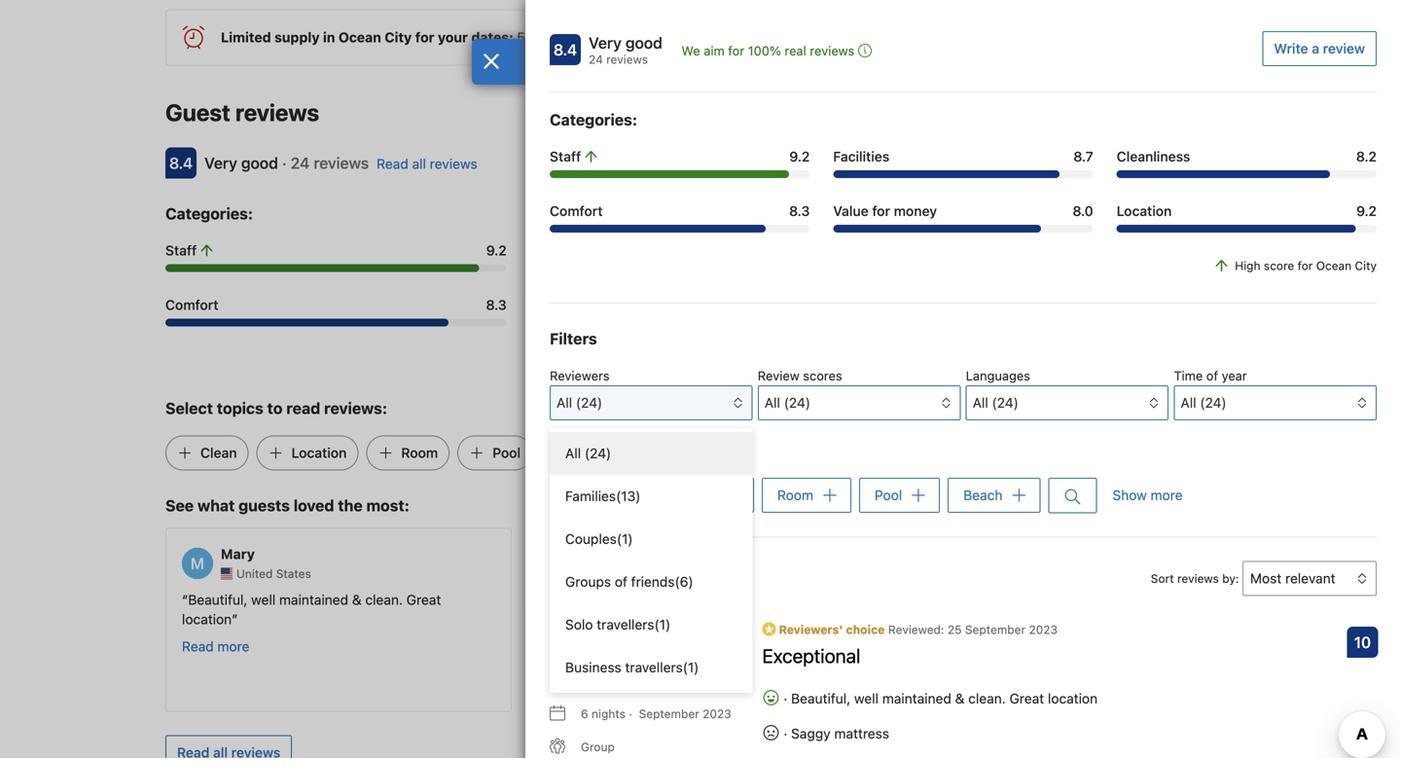 Task type: vqa. For each thing, say whether or not it's contained in the screenshot.


Task type: describe. For each thing, give the bounding box(es) containing it.
8.4 for very good 24 reviews
[[554, 40, 577, 59]]

reviews left all
[[314, 154, 369, 172]]

saggy
[[792, 726, 831, 742]]

close image
[[483, 54, 500, 69]]

select topics to read reviews:
[[165, 399, 387, 418]]

0 horizontal spatial guest reviews
[[165, 99, 319, 126]]

holiday
[[538, 29, 583, 45]]

supply
[[275, 29, 320, 45]]

please was very comfortable, organized and clean. kitchen has everything we needed. the complex it self has everything, we love the voleyball field and how closed was to the beach
[[906, 592, 1205, 667]]

1 horizontal spatial location
[[895, 297, 950, 313]]

filters
[[550, 330, 597, 348]]

· saggy mattress
[[780, 726, 890, 742]]

exceptional
[[763, 644, 861, 667]]

most:
[[366, 497, 410, 515]]

self
[[975, 631, 997, 647]]

" for property
[[544, 592, 550, 608]]

groups
[[566, 574, 611, 590]]

beach
[[1166, 650, 1205, 667]]

rated very good element for 24 reviews
[[589, 31, 663, 55]]

1 horizontal spatial comfort 8.3 meter
[[550, 225, 810, 233]]

100%
[[748, 43, 782, 58]]

categories: for comfort
[[165, 205, 253, 223]]

please
[[912, 592, 953, 608]]

0 horizontal spatial comfort 8.3 meter
[[165, 319, 507, 327]]

beautiful, for beautiful, well maintained & clean. great location
[[792, 691, 851, 707]]

reviewers
[[550, 368, 610, 383]]

very good 24 reviews
[[589, 34, 663, 66]]

rated very good element for ·
[[204, 154, 278, 172]]

our
[[850, 29, 871, 45]]

" for property
[[585, 612, 591, 628]]

0 horizontal spatial clean
[[201, 445, 237, 461]]

beautiful, for "
[[188, 592, 248, 608]]

1 horizontal spatial value
[[834, 203, 869, 219]]

1 vertical spatial room
[[778, 487, 814, 503]]

0 vertical spatial 8.3
[[790, 203, 810, 219]]

scored 8.4 element for very good 24 reviews
[[550, 34, 581, 65]]

well for beautiful, well maintained & clean. great location
[[855, 691, 879, 707]]

0 vertical spatial beach
[[575, 445, 615, 461]]

business
[[566, 660, 622, 676]]

great for · beautiful, well maintained & clean. great location
[[1010, 691, 1045, 707]]

maintained for "
[[279, 592, 349, 608]]

1 horizontal spatial clean
[[566, 487, 601, 503]]

kylie
[[583, 546, 616, 562]]

1 vertical spatial 24
[[291, 154, 310, 172]]

travellers for solo travellers
[[597, 617, 655, 633]]

all left topic at the bottom left
[[566, 445, 581, 461]]

search
[[649, 445, 689, 460]]

we aim for 100% real reviews
[[682, 43, 855, 58]]

0 horizontal spatial comfort
[[165, 297, 219, 313]]

good for ·
[[241, 154, 278, 172]]

select for select a topic to search reviews:
[[550, 445, 587, 460]]

was up the kitchen
[[957, 592, 981, 608]]

1 vertical spatial september
[[639, 707, 700, 721]]

cleanliness
[[1117, 148, 1191, 165]]

see
[[165, 497, 194, 515]]

dates:
[[472, 29, 514, 45]]

scored 8.4 element for very good · 24 reviews
[[165, 148, 197, 179]]

scored 10 element
[[1348, 627, 1379, 658]]

everything
[[1023, 612, 1089, 628]]

" for beautiful,
[[182, 592, 188, 608]]

1 vertical spatial cleanliness 8.2 meter
[[895, 264, 1236, 272]]

topic
[[601, 445, 631, 460]]

scores
[[803, 368, 843, 383]]

city for for
[[1356, 259, 1377, 273]]

categories: for cleanliness
[[550, 110, 638, 129]]

" beautiful, well maintained & clean. great location
[[182, 592, 441, 628]]

reviewed:
[[889, 623, 945, 636]]

8.4 for very good · 24 reviews
[[169, 154, 193, 172]]

0 vertical spatial pool
[[493, 445, 521, 461]]

location for · beautiful, well maintained & clean. great location
[[1048, 691, 1098, 707]]

all (24) button for languages
[[966, 386, 1169, 421]]

all (24) button for time of year
[[1174, 386, 1377, 421]]

0 horizontal spatial and
[[996, 650, 1019, 667]]

1 vertical spatial the
[[1152, 631, 1172, 647]]

kitchen
[[947, 612, 993, 628]]

city for in
[[385, 29, 412, 45]]

was down 'love'
[[1098, 650, 1122, 667]]

0 vertical spatial money
[[894, 203, 938, 219]]

reviewers' choice
[[776, 623, 885, 636]]

read more for " beautiful, well maintained & clean. great location
[[182, 639, 250, 655]]

was down groups of friends (6)
[[608, 592, 633, 608]]

0 vertical spatial comfort
[[550, 203, 603, 219]]

couples (1)
[[566, 531, 633, 547]]

property
[[550, 592, 605, 608]]

0 horizontal spatial 2023
[[703, 707, 732, 721]]

(24) for languages
[[992, 395, 1019, 411]]

the
[[1169, 612, 1193, 628]]

very for very good 24 reviews
[[589, 34, 622, 52]]

it
[[963, 631, 971, 647]]

things.
[[544, 612, 585, 628]]

how
[[1023, 650, 1049, 667]]

choice
[[846, 623, 885, 636]]

24 inside very good 24 reviews
[[589, 53, 603, 66]]

(1) for business travellers
[[683, 660, 699, 676]]

(13)
[[616, 488, 641, 504]]

comfortable,
[[1016, 592, 1096, 608]]

clean. for ·
[[969, 691, 1006, 707]]

& for · beautiful, well maintained & clean. great location
[[956, 691, 965, 707]]

year
[[1222, 368, 1248, 383]]

56
[[517, 29, 534, 45]]

couples
[[566, 531, 617, 547]]

0 vertical spatial we
[[1093, 612, 1111, 628]]

all (24) button for review scores
[[758, 386, 961, 421]]

1 horizontal spatial value for money
[[834, 203, 938, 219]]

time
[[1174, 368, 1203, 383]]

1 horizontal spatial september
[[966, 623, 1026, 636]]

united states image for kylie
[[583, 568, 595, 580]]

all (24) button for reviewers
[[550, 386, 753, 421]]

1 vertical spatial 8.3
[[486, 297, 507, 313]]

homes
[[586, 29, 628, 45]]

reviews inside very good 24 reviews
[[607, 53, 648, 66]]

1 horizontal spatial mary
[[589, 621, 623, 637]]

what
[[198, 497, 235, 515]]

2 horizontal spatial location
[[1117, 203, 1172, 219]]

reviewed: 25 september 2023
[[889, 623, 1058, 636]]

read
[[286, 399, 320, 418]]

clean. for beautiful, well maintained & clean. great location
[[365, 592, 403, 608]]

languages
[[966, 368, 1031, 383]]

all (24) for review scores
[[765, 395, 811, 411]]

all (24) for reviewers
[[557, 395, 603, 411]]

travellers for business travellers
[[625, 660, 683, 676]]

more down field
[[942, 678, 974, 694]]

1 vertical spatial beach
[[964, 487, 1003, 503]]

topics
[[217, 399, 264, 418]]

(6)
[[675, 574, 694, 590]]

1 horizontal spatial 2023
[[1029, 623, 1058, 636]]

1 vertical spatial 8.0
[[851, 297, 872, 313]]

0 vertical spatial 8.2
[[1357, 148, 1377, 165]]

united states for well
[[237, 567, 311, 581]]

like
[[632, 29, 653, 45]]

0 vertical spatial guest
[[165, 99, 231, 126]]

1 vertical spatial we
[[1101, 631, 1119, 647]]

0 vertical spatial cleanliness 8.2 meter
[[1117, 170, 1377, 178]]

0 vertical spatial the
[[338, 497, 363, 515]]

10
[[1355, 633, 1372, 652]]

mattress
[[835, 726, 890, 742]]

show more button
[[1113, 478, 1183, 513]]

0 vertical spatial 8.0
[[1073, 203, 1094, 219]]

(24) for review scores
[[784, 395, 811, 411]]

ocean for for
[[1317, 259, 1352, 273]]

location 9.2 meter
[[1117, 225, 1377, 233]]

are
[[683, 29, 703, 45]]

6
[[581, 707, 589, 721]]

staff 9.2 meter for cleanliness
[[550, 170, 810, 178]]

loved
[[294, 497, 334, 515]]

reviews down kylie
[[598, 563, 657, 582]]

was left top
[[733, 592, 758, 608]]

real
[[785, 43, 807, 58]]

read more for " property was beautiful. staff was very on top of things.
[[544, 639, 612, 655]]

1 vertical spatial has
[[1001, 631, 1023, 647]]

a for topic
[[591, 445, 598, 460]]

1 horizontal spatial to
[[634, 445, 646, 460]]

0 vertical spatial on
[[830, 29, 846, 45]]

high
[[1236, 259, 1261, 273]]

review scores
[[758, 368, 843, 383]]

1 vertical spatial reviews:
[[692, 445, 741, 460]]

staff for cleanliness
[[550, 148, 581, 165]]

0 horizontal spatial money
[[591, 297, 634, 313]]

0 vertical spatial reviews:
[[324, 399, 387, 418]]

2 vertical spatial the
[[1142, 650, 1163, 667]]

0 vertical spatial has
[[997, 612, 1019, 628]]

all
[[412, 156, 426, 172]]

group
[[581, 740, 615, 754]]

see what guests loved the most:
[[165, 497, 410, 515]]

groups of friends (6)
[[566, 574, 694, 590]]

1 horizontal spatial guest reviews
[[550, 563, 657, 582]]

very good · 24 reviews
[[204, 154, 369, 172]]

in
[[323, 29, 335, 45]]

0 horizontal spatial (1)
[[617, 531, 633, 547]]

location for " beautiful, well maintained & clean. great location
[[182, 612, 232, 628]]



Task type: locate. For each thing, give the bounding box(es) containing it.
field
[[965, 650, 992, 667]]

reviews left by: on the bottom right of the page
[[1178, 572, 1220, 585]]

show more
[[1113, 487, 1183, 503]]

of left the year
[[1207, 368, 1219, 383]]

value up filters on the left of the page
[[530, 297, 566, 313]]

1 united states from the left
[[237, 567, 311, 581]]

0 vertical spatial select
[[165, 399, 213, 418]]

0 horizontal spatial 8.4
[[169, 154, 193, 172]]

1 vertical spatial value
[[530, 297, 566, 313]]

of for year
[[1207, 368, 1219, 383]]

to down 'love'
[[1126, 650, 1139, 667]]

beautiful.
[[637, 592, 695, 608]]

1 vertical spatial comfort
[[165, 297, 219, 313]]

all (24) down review
[[765, 395, 811, 411]]

1 horizontal spatial "
[[544, 592, 550, 608]]

0 horizontal spatial staff 9.2 meter
[[165, 264, 507, 272]]

8.4
[[554, 40, 577, 59], [169, 154, 193, 172]]

" up things.
[[544, 592, 550, 608]]

0 vertical spatial review categories element
[[550, 108, 638, 131]]

travellers down groups of friends (6)
[[597, 617, 655, 633]]

city left "your"
[[385, 29, 412, 45]]

united up " beautiful, well maintained & clean. great location
[[237, 567, 273, 581]]

1 united states image from the left
[[221, 568, 233, 580]]

your
[[438, 29, 468, 45]]

(1) for solo travellers
[[655, 617, 671, 633]]

staff 9.2 meter
[[550, 170, 810, 178], [165, 264, 507, 272]]

location
[[1117, 203, 1172, 219], [895, 297, 950, 313], [292, 445, 347, 461]]

all (24) for time of year
[[1181, 395, 1227, 411]]

united states
[[237, 567, 311, 581], [599, 567, 673, 581]]

has
[[997, 612, 1019, 628], [1001, 631, 1023, 647]]

ocean for in
[[339, 29, 381, 45]]

1 " from the left
[[182, 592, 188, 608]]

" for beautiful,
[[232, 612, 238, 628]]

0 vertical spatial good
[[626, 34, 663, 52]]

1 horizontal spatial (1)
[[655, 617, 671, 633]]

by:
[[1223, 572, 1240, 585]]

all (24) button down languages
[[966, 386, 1169, 421]]

pool
[[493, 445, 521, 461], [875, 487, 903, 503]]

0 horizontal spatial 8.0
[[851, 297, 872, 313]]

maintained inside " beautiful, well maintained & clean. great location
[[279, 592, 349, 608]]

all (24) for languages
[[973, 395, 1019, 411]]

united for mary
[[237, 567, 273, 581]]

all for review scores
[[765, 395, 781, 411]]

0 vertical spatial location
[[1117, 203, 1172, 219]]

0 horizontal spatial a
[[591, 445, 598, 460]]

city
[[385, 29, 412, 45], [1356, 259, 1377, 273]]

cleanliness 8.2 meter
[[1117, 170, 1377, 178], [895, 264, 1236, 272]]

very inside very good 24 reviews
[[589, 34, 622, 52]]

(1) down beautiful.
[[655, 617, 671, 633]]

on inside the " property was beautiful. staff was very on top of things.
[[792, 592, 808, 608]]

everything,
[[1027, 631, 1097, 647]]

city right score at right top
[[1356, 259, 1377, 273]]

"
[[232, 612, 238, 628], [585, 612, 591, 628]]

clean. down field
[[969, 691, 1006, 707]]

all down review
[[765, 395, 781, 411]]

of left friends
[[615, 574, 628, 590]]

of for friends
[[615, 574, 628, 590]]

2 united from the left
[[599, 567, 635, 581]]

well
[[251, 592, 276, 608], [855, 691, 879, 707]]

2 horizontal spatial read more
[[906, 678, 974, 694]]

more down " beautiful, well maintained & clean. great location
[[218, 639, 250, 655]]

categories: down very good · 24 reviews
[[165, 205, 253, 223]]

the down 'love'
[[1142, 650, 1163, 667]]

1 horizontal spatial guest
[[550, 563, 595, 582]]

has up self
[[997, 612, 1019, 628]]

money
[[894, 203, 938, 219], [591, 297, 634, 313]]

all down time at the right
[[1181, 395, 1197, 411]]

1 horizontal spatial location
[[1048, 691, 1098, 707]]

beautiful, inside " beautiful, well maintained & clean. great location
[[188, 592, 248, 608]]

0 horizontal spatial room
[[401, 445, 438, 461]]

money up filters on the left of the page
[[591, 297, 634, 313]]

(24) for time of year
[[1201, 395, 1227, 411]]

september up field
[[966, 623, 1026, 636]]

0 horizontal spatial very
[[204, 154, 237, 172]]

very
[[761, 592, 788, 608], [985, 592, 1012, 608]]

0 horizontal spatial mary
[[221, 546, 255, 562]]

good for 24 reviews
[[626, 34, 663, 52]]

value down facilities
[[834, 203, 869, 219]]

guest reviews element
[[165, 97, 1109, 128]]

"
[[182, 592, 188, 608], [544, 592, 550, 608]]

value for money
[[834, 203, 938, 219], [530, 297, 634, 313]]

guests
[[239, 497, 290, 515]]

limited supply in ocean city for your dates: 56 holiday homes like this are already unavailable on our site
[[221, 29, 897, 45]]

very
[[589, 34, 622, 52], [204, 154, 237, 172]]

read more button
[[182, 637, 250, 657], [544, 637, 612, 657], [906, 676, 974, 696]]

united for kylie
[[599, 567, 635, 581]]

review
[[1324, 40, 1366, 56]]

united states image down kylie
[[583, 568, 595, 580]]

reviews down like
[[607, 53, 648, 66]]

read more button for " property was beautiful. staff was very on top of things.
[[544, 637, 612, 657]]

a right write
[[1313, 40, 1320, 56]]

2 vertical spatial (1)
[[683, 660, 699, 676]]

2 horizontal spatial of
[[1207, 368, 1219, 383]]

2 horizontal spatial read more button
[[906, 676, 974, 696]]

all (24) button up "select a topic to search reviews:"
[[550, 386, 753, 421]]

2 united states from the left
[[599, 567, 673, 581]]

solo
[[566, 617, 593, 633]]

families (13)
[[566, 488, 641, 504]]

all for time of year
[[1181, 395, 1197, 411]]

for right the aim
[[728, 43, 745, 58]]

all for reviewers
[[557, 395, 572, 411]]

for left "your"
[[415, 29, 435, 45]]

reviews inside button
[[810, 43, 855, 58]]

1 horizontal spatial beach
[[964, 487, 1003, 503]]

1 vertical spatial clean.
[[906, 612, 944, 628]]

0 horizontal spatial staff
[[165, 243, 197, 259]]

read
[[377, 156, 409, 172], [182, 639, 214, 655], [544, 639, 576, 655], [906, 678, 938, 694]]

of right top
[[836, 592, 849, 608]]

read more
[[182, 639, 250, 655], [544, 639, 612, 655], [906, 678, 974, 694]]

· beautiful, well maintained & clean. great location
[[780, 691, 1098, 707]]

maintained for beautiful, well maintained & clean. great location
[[883, 691, 952, 707]]

very inside please was very comfortable, organized and clean. kitchen has everything we needed. the complex it self has everything, we love the voleyball field and how closed was to the beach
[[985, 592, 1012, 608]]

mary inside this is a carousel with rotating slides. it displays featured reviews of the property. use next and previous buttons to navigate. region
[[221, 546, 255, 562]]

limited
[[221, 29, 271, 45]]

0 vertical spatial mary
[[221, 546, 255, 562]]

2 horizontal spatial (1)
[[683, 660, 699, 676]]

all down reviewers
[[557, 395, 572, 411]]

site
[[874, 29, 897, 45]]

very for very good · 24 reviews
[[204, 154, 237, 172]]

0 horizontal spatial 24
[[291, 154, 310, 172]]

1 vertical spatial well
[[855, 691, 879, 707]]

(24) down review scores
[[784, 395, 811, 411]]

1 vertical spatial scored 8.4 element
[[165, 148, 197, 179]]

1 horizontal spatial read more
[[544, 639, 612, 655]]

united down kylie
[[599, 567, 635, 581]]

reviews up very good · 24 reviews
[[236, 99, 319, 126]]

1 horizontal spatial good
[[626, 34, 663, 52]]

8.7
[[1074, 148, 1094, 165]]

great inside " beautiful, well maintained & clean. great location
[[407, 592, 441, 608]]

all (24) button down "scores"
[[758, 386, 961, 421]]

aim
[[704, 43, 725, 58]]

0 horizontal spatial &
[[352, 592, 362, 608]]

1 vertical spatial select
[[550, 445, 587, 460]]

united states image down what
[[221, 568, 233, 580]]

staff for comfort
[[165, 243, 197, 259]]

1 vertical spatial 8.2
[[1216, 243, 1236, 259]]

for up filters on the left of the page
[[569, 297, 587, 313]]

select for select topics to read reviews:
[[165, 399, 213, 418]]

read more button for " beautiful, well maintained & clean. great location
[[182, 637, 250, 657]]

location down cleanliness
[[1117, 203, 1172, 219]]

1 horizontal spatial and
[[1165, 592, 1189, 608]]

1 vertical spatial and
[[996, 650, 1019, 667]]

select a topic to search reviews:
[[550, 445, 741, 460]]

2 vertical spatial clean.
[[969, 691, 1006, 707]]

voleyball
[[906, 650, 961, 667]]

unavailable
[[757, 29, 827, 45]]

0 vertical spatial a
[[1313, 40, 1320, 56]]

more inside button
[[1151, 487, 1183, 503]]

ocean
[[339, 29, 381, 45], [1317, 259, 1352, 273]]

all for languages
[[973, 395, 989, 411]]

1 horizontal spatial staff
[[550, 148, 581, 165]]

1 horizontal spatial united
[[599, 567, 635, 581]]

this is a carousel with rotating slides. it displays featured reviews of the property. use next and previous buttons to navigate. region
[[150, 520, 1252, 720]]

(24) up families (13)
[[585, 445, 612, 461]]

score
[[1264, 259, 1295, 273]]

(24) down languages
[[992, 395, 1019, 411]]

already
[[707, 29, 753, 45]]

september down business travellers (1)
[[639, 707, 700, 721]]

location
[[182, 612, 232, 628], [1048, 691, 1098, 707]]

2 states from the left
[[638, 567, 673, 581]]

& for " beautiful, well maintained & clean. great location
[[352, 592, 362, 608]]

review categories element
[[550, 108, 638, 131], [165, 202, 253, 225]]

states for maintained
[[276, 567, 311, 581]]

select left topics
[[165, 399, 213, 418]]

0 vertical spatial clean.
[[365, 592, 403, 608]]

well up mattress on the bottom right
[[855, 691, 879, 707]]

6 nights · september 2023
[[581, 707, 732, 721]]

·
[[282, 154, 287, 172], [784, 691, 788, 707], [629, 707, 633, 721], [784, 726, 788, 742]]

& inside " beautiful, well maintained & clean. great location
[[352, 592, 362, 608]]

reviews: right read
[[324, 399, 387, 418]]

1 horizontal spatial money
[[894, 203, 938, 219]]

the right 'love'
[[1152, 631, 1172, 647]]

0 horizontal spatial united states image
[[221, 568, 233, 580]]

2 " from the left
[[585, 612, 591, 628]]

location inside " beautiful, well maintained & clean. great location
[[182, 612, 232, 628]]

reviewers'
[[779, 623, 843, 636]]

1 all (24) button from the left
[[550, 386, 753, 421]]

0 vertical spatial ocean
[[339, 29, 381, 45]]

location down read
[[292, 445, 347, 461]]

ocean right score at right top
[[1317, 259, 1352, 273]]

filter reviews region
[[550, 327, 1377, 693]]

needed.
[[1115, 612, 1166, 628]]

1 very from the left
[[761, 592, 788, 608]]

value
[[834, 203, 869, 219], [530, 297, 566, 313]]

location down value for money 8.0 meter
[[895, 297, 950, 313]]

states up beautiful.
[[638, 567, 673, 581]]

2 horizontal spatial clean.
[[969, 691, 1006, 707]]

comfort 8.3 meter
[[550, 225, 810, 233], [165, 319, 507, 327]]

2 " from the left
[[544, 592, 550, 608]]

0 horizontal spatial united states
[[237, 567, 311, 581]]

a
[[1313, 40, 1320, 56], [591, 445, 598, 460]]

0 vertical spatial room
[[401, 445, 438, 461]]

value for money 8.0 meter
[[834, 225, 1094, 233]]

4 all (24) button from the left
[[1174, 386, 1377, 421]]

nights
[[592, 707, 626, 721]]

1 vertical spatial guest reviews
[[550, 563, 657, 582]]

maintained down voleyball
[[883, 691, 952, 707]]

clean down topics
[[201, 445, 237, 461]]

0 vertical spatial city
[[385, 29, 412, 45]]

1 horizontal spatial categories:
[[550, 110, 638, 129]]

value for money down facilities
[[834, 203, 938, 219]]

1 vertical spatial staff
[[165, 243, 197, 259]]

all down languages
[[973, 395, 989, 411]]

travellers
[[597, 617, 655, 633], [625, 660, 683, 676]]

0 vertical spatial comfort 8.3 meter
[[550, 225, 810, 233]]

very left top
[[761, 592, 788, 608]]

united states up " beautiful, well maintained & clean. great location
[[237, 567, 311, 581]]

all (24) down reviewers
[[557, 395, 603, 411]]

scored 8.4 element
[[550, 34, 581, 65], [165, 148, 197, 179]]

1 vertical spatial ocean
[[1317, 259, 1352, 273]]

guest reviews up very good · 24 reviews
[[165, 99, 319, 126]]

1 states from the left
[[276, 567, 311, 581]]

a left topic at the bottom left
[[591, 445, 598, 460]]

guest
[[165, 99, 231, 126], [550, 563, 595, 582]]

of inside the " property was beautiful. staff was very on top of things.
[[836, 592, 849, 608]]

1 united from the left
[[237, 567, 273, 581]]

categories: down very good 24 reviews at the top of the page
[[550, 110, 638, 129]]

has right self
[[1001, 631, 1023, 647]]

sort reviews by:
[[1151, 572, 1240, 585]]

complex
[[906, 631, 959, 647]]

1 vertical spatial &
[[956, 691, 965, 707]]

beautiful, up saggy in the bottom of the page
[[792, 691, 851, 707]]

0 horizontal spatial rated very good element
[[204, 154, 278, 172]]

1 vertical spatial 2023
[[703, 707, 732, 721]]

1 horizontal spatial states
[[638, 567, 673, 581]]

all (24) button down the year
[[1174, 386, 1377, 421]]

0 vertical spatial (1)
[[617, 531, 633, 547]]

for inside button
[[728, 43, 745, 58]]

0 horizontal spatial location
[[182, 612, 232, 628]]

1 vertical spatial (1)
[[655, 617, 671, 633]]

1 horizontal spatial ocean
[[1317, 259, 1352, 273]]

mary up 'business'
[[589, 621, 623, 637]]

all (24) up 'families'
[[566, 445, 612, 461]]

love
[[1122, 631, 1148, 647]]

we aim for 100% real reviews button
[[682, 41, 872, 60]]

all (24) down the time of year
[[1181, 395, 1227, 411]]

organized
[[1099, 592, 1162, 608]]

clean
[[201, 445, 237, 461], [566, 487, 601, 503]]

clean. inside please was very comfortable, organized and clean. kitchen has everything we needed. the complex it self has everything, we love the voleyball field and how closed was to the beach
[[906, 612, 944, 628]]

high score for ocean city
[[1236, 259, 1377, 273]]

review categories element down very good · 24 reviews
[[165, 202, 253, 225]]

1 horizontal spatial select
[[550, 445, 587, 460]]

review categories element for comfort
[[165, 202, 253, 225]]

0 horizontal spatial categories:
[[165, 205, 253, 223]]

clean. inside " beautiful, well maintained & clean. great location
[[365, 592, 403, 608]]

(1)
[[617, 531, 633, 547], [655, 617, 671, 633], [683, 660, 699, 676]]

rated very good element
[[589, 31, 663, 55], [204, 154, 278, 172]]

3 all (24) button from the left
[[966, 386, 1169, 421]]

0 horizontal spatial value
[[530, 297, 566, 313]]

we down organized
[[1093, 612, 1111, 628]]

for down facilities
[[873, 203, 891, 219]]

to left read
[[267, 399, 283, 418]]

united states for was
[[599, 567, 673, 581]]

great for " beautiful, well maintained & clean. great location
[[407, 592, 441, 608]]

1 vertical spatial money
[[591, 297, 634, 313]]

on
[[830, 29, 846, 45], [792, 592, 808, 608]]

1 horizontal spatial review categories element
[[550, 108, 638, 131]]

1 horizontal spatial beautiful,
[[792, 691, 851, 707]]

to inside please was very comfortable, organized and clean. kitchen has everything we needed. the complex it self has everything, we love the voleyball field and how closed was to the beach
[[1126, 650, 1139, 667]]

show
[[1113, 487, 1148, 503]]

a inside button
[[1313, 40, 1320, 56]]

" inside " beautiful, well maintained & clean. great location
[[182, 592, 188, 608]]

write a review
[[1275, 40, 1366, 56]]

review categories element for cleanliness
[[550, 108, 638, 131]]

0 horizontal spatial select
[[165, 399, 213, 418]]

very inside the " property was beautiful. staff was very on top of things.
[[761, 592, 788, 608]]

well for "
[[251, 592, 276, 608]]

all (24) button
[[550, 386, 753, 421], [758, 386, 961, 421], [966, 386, 1169, 421], [1174, 386, 1377, 421]]

facilities 8.7 meter
[[834, 170, 1094, 178]]

guest up property
[[550, 563, 595, 582]]

" inside the " property was beautiful. staff was very on top of things.
[[544, 592, 550, 608]]

a for review
[[1313, 40, 1320, 56]]

well inside " beautiful, well maintained & clean. great location
[[251, 592, 276, 608]]

" property was beautiful. staff was very on top of things.
[[544, 592, 849, 628]]

we
[[682, 43, 701, 58]]

2 very from the left
[[985, 592, 1012, 608]]

closed
[[1053, 650, 1094, 667]]

reviews: right "search"
[[692, 445, 741, 460]]

friends
[[631, 574, 675, 590]]

1 horizontal spatial clean.
[[906, 612, 944, 628]]

clean.
[[365, 592, 403, 608], [906, 612, 944, 628], [969, 691, 1006, 707]]

top
[[811, 592, 832, 608]]

2 united states image from the left
[[583, 568, 595, 580]]

write a review button
[[1263, 31, 1377, 66]]

0 horizontal spatial location
[[292, 445, 347, 461]]

time of year
[[1174, 368, 1248, 383]]

this
[[657, 29, 680, 45]]

guest down limited
[[165, 99, 231, 126]]

more up 'business'
[[580, 639, 612, 655]]

beautiful, down what
[[188, 592, 248, 608]]

to
[[267, 399, 283, 418], [634, 445, 646, 460], [1126, 650, 1139, 667]]

(1) up 6 nights · september 2023
[[683, 660, 699, 676]]

1 horizontal spatial comfort
[[550, 203, 603, 219]]

united states image for mary
[[221, 568, 233, 580]]

very up the kitchen
[[985, 592, 1012, 608]]

maintained down loved
[[279, 592, 349, 608]]

0 horizontal spatial value for money
[[530, 297, 634, 313]]

select left topic at the bottom left
[[550, 445, 587, 460]]

0 horizontal spatial beach
[[575, 445, 615, 461]]

(24) down the time of year
[[1201, 395, 1227, 411]]

" down see
[[182, 592, 188, 608]]

1 horizontal spatial reviews:
[[692, 445, 741, 460]]

2 vertical spatial of
[[836, 592, 849, 608]]

0 horizontal spatial city
[[385, 29, 412, 45]]

we left 'love'
[[1101, 631, 1119, 647]]

the right loved
[[338, 497, 363, 515]]

2 all (24) button from the left
[[758, 386, 961, 421]]

8.3
[[790, 203, 810, 219], [486, 297, 507, 313]]

review
[[758, 368, 800, 383]]

to right topic at the bottom left
[[634, 445, 646, 460]]

1 vertical spatial location
[[1048, 691, 1098, 707]]

more right show
[[1151, 487, 1183, 503]]

1 horizontal spatial on
[[830, 29, 846, 45]]

all (24) inside all (24) link
[[566, 445, 612, 461]]

staff inside the " property was beautiful. staff was very on top of things.
[[699, 592, 729, 608]]

september
[[966, 623, 1026, 636], [639, 707, 700, 721]]

mary down what
[[221, 546, 255, 562]]

mary
[[221, 546, 255, 562], [589, 621, 623, 637]]

1 " from the left
[[232, 612, 238, 628]]

ocean right in
[[339, 29, 381, 45]]

united states image
[[221, 568, 233, 580], [583, 568, 595, 580]]

families
[[566, 488, 616, 504]]

(24) for reviewers
[[576, 395, 603, 411]]

1 vertical spatial pool
[[875, 487, 903, 503]]

travellers up 6 nights · september 2023
[[625, 660, 683, 676]]

states up " beautiful, well maintained & clean. great location
[[276, 567, 311, 581]]

0 horizontal spatial well
[[251, 592, 276, 608]]

for right score at right top
[[1298, 259, 1314, 273]]

sort
[[1151, 572, 1175, 585]]

1 horizontal spatial room
[[778, 487, 814, 503]]

0 horizontal spatial beautiful,
[[188, 592, 248, 608]]

all (24) link
[[550, 432, 753, 475]]

0 horizontal spatial to
[[267, 399, 283, 418]]

1 vertical spatial staff 9.2 meter
[[165, 264, 507, 272]]

staff 9.2 meter for comfort
[[165, 264, 507, 272]]

1 vertical spatial beautiful,
[[792, 691, 851, 707]]

1 horizontal spatial united states image
[[583, 568, 595, 580]]

states for beautiful.
[[638, 567, 673, 581]]

&
[[352, 592, 362, 608], [956, 691, 965, 707]]

reviews right 'real'
[[810, 43, 855, 58]]

(1) right kylie
[[617, 531, 633, 547]]

good
[[626, 34, 663, 52], [241, 154, 278, 172]]

clean. down the most:
[[365, 592, 403, 608]]

review categories element down very good 24 reviews at the top of the page
[[550, 108, 638, 131]]

value for money up filters on the left of the page
[[530, 297, 634, 313]]

good inside very good 24 reviews
[[626, 34, 663, 52]]

united states up beautiful.
[[599, 567, 673, 581]]

read all reviews
[[377, 156, 478, 172]]

reviews right all
[[430, 156, 478, 172]]

well down guests
[[251, 592, 276, 608]]



